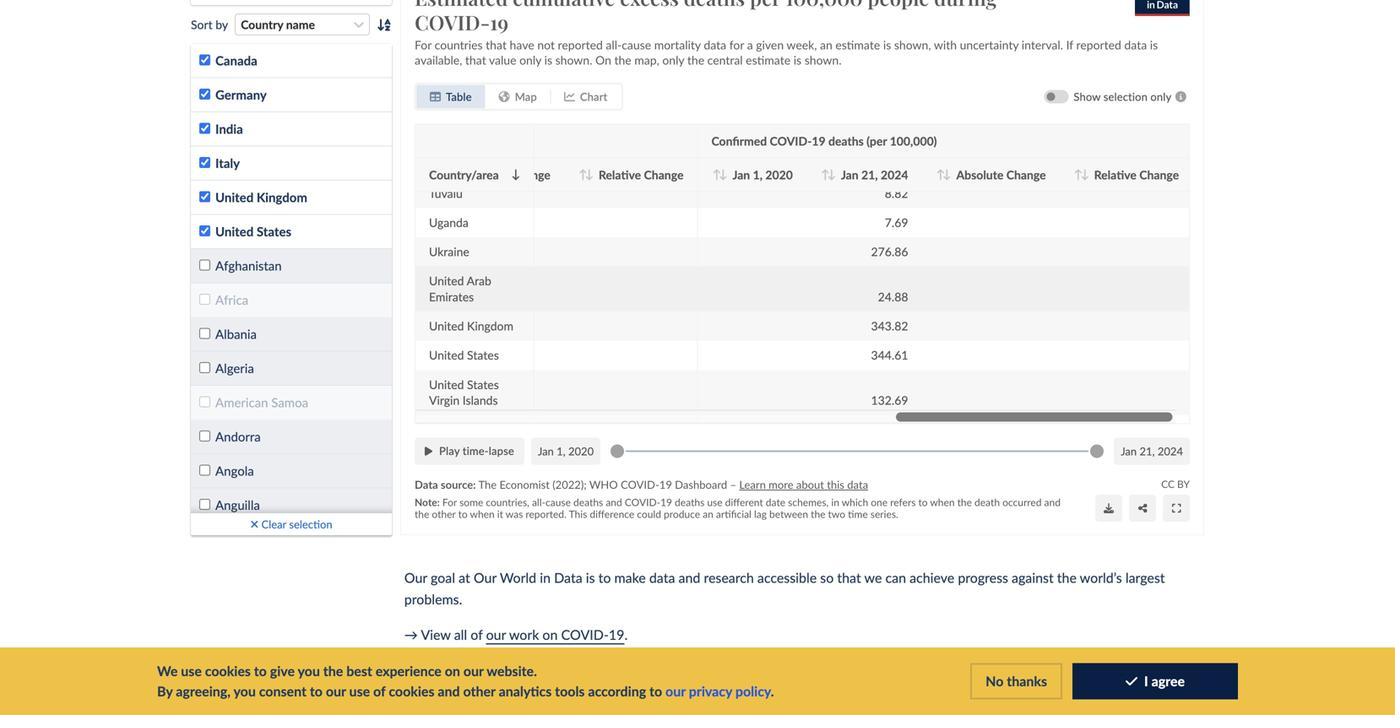Task type: describe. For each thing, give the bounding box(es) containing it.
best
[[347, 663, 372, 680]]

0 vertical spatial that
[[486, 38, 507, 52]]

united states virgin islands
[[429, 377, 499, 407]]

lapse
[[489, 444, 514, 458]]

1 vertical spatial jan 21, 2024
[[1121, 445, 1184, 458]]

read about our mission link
[[421, 662, 560, 678]]

data inside our goal at our world in data is to make data and research accessible so that we can achieve progress against the world's largest problems.
[[554, 570, 583, 586]]

and inside our goal at our world in data is to make data and research accessible so that we can achieve progress against the world's largest problems.
[[679, 570, 701, 586]]

0 vertical spatial cookies
[[205, 663, 251, 680]]

uganda
[[429, 215, 469, 230]]

economist
[[500, 478, 550, 492]]

change for arrow down long image associated with absolute change
[[511, 168, 551, 182]]

→ for → read about our mission
[[404, 662, 418, 678]]

arrow down long image for jan 1, 2020
[[720, 169, 728, 180]]

map,
[[635, 53, 660, 67]]

islands
[[463, 393, 498, 407]]

0 horizontal spatial united states
[[215, 224, 292, 239]]

relative for arrow down long icon related to relative change
[[1095, 168, 1137, 182]]

selection for show
[[1104, 90, 1148, 103]]

covid- up could
[[621, 478, 660, 492]]

selection for clear
[[289, 518, 333, 531]]

updated
[[602, 697, 650, 713]]

albania
[[215, 327, 257, 342]]

to inside our goal at our world in data is to make data and research accessible so that we can achieve progress against the world's largest problems.
[[599, 570, 611, 586]]

1 horizontal spatial united kingdom
[[429, 319, 514, 333]]

arrow down a z image
[[377, 18, 392, 32]]

i
[[1145, 673, 1149, 690]]

united down italy
[[215, 190, 254, 205]]

india
[[215, 121, 243, 137]]

country name
[[241, 17, 315, 32]]

data up show selection only
[[1125, 38, 1147, 52]]

not
[[538, 38, 555, 52]]

read
[[421, 662, 451, 678]]

check image
[[1126, 675, 1138, 688]]

arrow down long image for relative change
[[1081, 169, 1089, 180]]

world's
[[1080, 570, 1123, 586]]

given
[[756, 38, 784, 52]]

1 horizontal spatial cookies
[[389, 683, 435, 700]]

to down source:
[[458, 508, 468, 520]]

our left 'privacy'
[[666, 683, 686, 700]]

the left 'death'
[[958, 496, 972, 508]]

upper bound
[[216, 134, 285, 148]]

artificial
[[716, 508, 752, 520]]

our privacy policy link
[[666, 683, 771, 700]]

clear selection
[[259, 518, 333, 531]]

problems.
[[404, 592, 462, 608]]

i agree button
[[1073, 663, 1238, 700]]

1 horizontal spatial our
[[474, 570, 497, 586]]

united inside united arab emirates
[[429, 274, 464, 288]]

emirates
[[429, 290, 474, 304]]

thanks
[[1007, 673, 1048, 690]]

week,
[[787, 38, 817, 52]]

show selection only
[[1074, 90, 1172, 103]]

2 shown. from the left
[[805, 53, 842, 67]]

absolute change for arrow down long icon associated with absolute change
[[957, 168, 1046, 182]]

in inside note: for some countries, all-cause deaths and covid-19 deaths use different date schemes, in which one refers to when the death occurred and the other to when it was reported. this difference could produce an artificial lag between the two time series.
[[832, 496, 840, 508]]

united arab emirates
[[429, 274, 492, 304]]

our up analytics
[[492, 662, 512, 678]]

united inside united states virgin islands
[[429, 377, 464, 392]]

(2022);
[[553, 478, 587, 492]]

name
[[286, 17, 315, 32]]

19 left dataset
[[814, 697, 830, 713]]

our left work in the bottom of the page
[[486, 627, 506, 643]]

cc by
[[1162, 478, 1190, 490]]

1 horizontal spatial only
[[663, 53, 685, 67]]

country
[[241, 17, 283, 32]]

by
[[1178, 478, 1190, 490]]

0 horizontal spatial estimate
[[746, 53, 791, 67]]

2 horizontal spatial only
[[1151, 90, 1172, 103]]

absolute change for arrow down long image associated with absolute change
[[461, 168, 551, 182]]

0 vertical spatial states
[[257, 224, 292, 239]]

download image
[[1104, 504, 1114, 514]]

arrow down long image for relative change
[[586, 169, 594, 180]]

chart line image
[[564, 91, 575, 102]]

2 horizontal spatial data
[[734, 697, 763, 713]]

1 vertical spatial that
[[465, 53, 486, 67]]

covid-19
[[415, 8, 509, 35]]

afghanistan
[[215, 258, 282, 273]]

1 horizontal spatial 2024
[[1158, 445, 1184, 458]]

→ read about our mission
[[404, 662, 560, 678]]

map
[[515, 90, 537, 103]]

the down mortality
[[688, 53, 705, 67]]

data up central
[[704, 38, 727, 52]]

we
[[865, 570, 882, 586]]

virgin
[[429, 393, 460, 407]]

this
[[569, 508, 587, 520]]

confirmed covid-19 deaths (per 100,000)
[[712, 134, 937, 148]]

0 horizontal spatial jan 1, 2020
[[538, 445, 594, 458]]

sort
[[191, 17, 213, 32]]

chart
[[580, 90, 608, 103]]

death
[[975, 496, 1000, 508]]

we
[[157, 663, 178, 680]]

2 vertical spatial in
[[720, 697, 731, 713]]

the left two
[[811, 508, 826, 520]]

1 horizontal spatial on
[[543, 627, 558, 643]]

data inside our goal at our world in data is to make data and research accessible so that we can achieve progress against the world's largest problems.
[[650, 570, 675, 586]]

progress
[[958, 570, 1009, 586]]

all- inside for countries that have not reported all-cause mortality data for a given week, an estimate is shown, with uncertainty interval. if reported data is available, that value only is shown. on the map, only the central estimate is shown.
[[606, 38, 622, 52]]

1 vertical spatial world
[[680, 697, 717, 713]]

1 reported from the left
[[558, 38, 603, 52]]

central
[[708, 53, 743, 67]]

dataset
[[833, 697, 877, 713]]

some
[[460, 496, 483, 508]]

arrow down long image for absolute change
[[448, 169, 456, 180]]

2 reported from the left
[[1077, 38, 1122, 52]]

is left shown,
[[884, 38, 891, 52]]

0 horizontal spatial .
[[625, 627, 628, 643]]

all- inside note: for some countries, all-cause deaths and covid-19 deaths use different date schemes, in which one refers to when the death occurred and the other to when it was reported. this difference could produce an artificial lag between the two time series.
[[532, 496, 546, 508]]

use inside note: for some countries, all-cause deaths and covid-19 deaths use different date schemes, in which one refers to when the death occurred and the other to when it was reported. this difference could produce an artificial lag between the two time series.
[[707, 496, 723, 508]]

could
[[637, 508, 661, 520]]

have
[[510, 38, 535, 52]]

1 vertical spatial about
[[454, 662, 489, 678]]

which
[[842, 496, 869, 508]]

0 horizontal spatial use
[[181, 663, 202, 680]]

with
[[934, 38, 957, 52]]

1 horizontal spatial 1,
[[753, 168, 763, 182]]

absolute for arrow down long icon associated with absolute change
[[957, 168, 1004, 182]]

344.61
[[871, 348, 909, 362]]

tuvalu
[[429, 186, 463, 200]]

1 horizontal spatial about
[[797, 478, 824, 492]]

united down emirates
[[429, 319, 464, 333]]

is down not
[[545, 53, 553, 67]]

arab
[[467, 274, 492, 288]]

play time-lapse button
[[415, 438, 525, 465]]

0 vertical spatial 2020
[[766, 168, 793, 182]]

1 horizontal spatial 21,
[[1140, 445, 1155, 458]]

united up afghanistan
[[215, 224, 254, 239]]

that inside our goal at our world in data is to make data and research accessible so that we can achieve progress against the world's largest problems.
[[837, 570, 861, 586]]

can
[[886, 570, 906, 586]]

experience
[[376, 663, 442, 680]]

an inside note: for some countries, all-cause deaths and covid-19 deaths use different date schemes, in which one refers to when the death occurred and the other to when it was reported. this difference could produce an artificial lag between the two time series.
[[703, 508, 714, 520]]

data up which
[[848, 478, 869, 492]]

is down week,
[[794, 53, 802, 67]]

value
[[489, 53, 517, 67]]

relative for relative change arrow down long image
[[599, 168, 641, 182]]

covid- right confirmed
[[770, 134, 812, 148]]

uruguay
[[429, 422, 473, 437]]

19 up value
[[490, 8, 509, 35]]

note: for some countries, all-cause deaths and covid-19 deaths use different date schemes, in which one refers to when the death occurred and the other to when it was reported. this difference could produce an artificial lag between the two time series.
[[415, 496, 1061, 520]]

0 horizontal spatial you
[[234, 683, 256, 700]]

sort by
[[191, 17, 228, 32]]

we use cookies to give you the best experience on our website. by agreeing, you consent to our use of cookies and other analytics tools according to our privacy policy .
[[157, 663, 774, 700]]

for countries that have not reported all-cause mortality data for a given week, an estimate is shown, with uncertainty interval. if reported data is available, that value only is shown. on the map, only the central estimate is shown.
[[415, 38, 1158, 67]]

the left the 'some'
[[415, 508, 429, 520]]

1 horizontal spatial use
[[349, 683, 370, 700]]

0 horizontal spatial only
[[520, 53, 542, 67]]

0 horizontal spatial 1,
[[557, 445, 566, 458]]

countries
[[435, 38, 483, 52]]

→ view all of our work on covid-19 .
[[404, 627, 628, 643]]

2 horizontal spatial deaths
[[829, 134, 864, 148]]

0 horizontal spatial when
[[470, 508, 495, 520]]

and down "who"
[[606, 496, 622, 508]]

time-
[[463, 444, 489, 458]]

1 horizontal spatial deaths
[[675, 496, 705, 508]]

100,000)
[[890, 134, 937, 148]]

arrow down long image for absolute change
[[943, 169, 952, 180]]

343.82
[[871, 319, 909, 333]]

by
[[216, 17, 228, 32]]

0 horizontal spatial data
[[415, 478, 438, 492]]

to left 'give'
[[254, 663, 267, 680]]

1 vertical spatial 2020
[[569, 445, 594, 458]]

more
[[769, 478, 794, 492]]

note:
[[415, 496, 440, 508]]

source:
[[441, 478, 476, 492]]

to right refers
[[919, 496, 928, 508]]

19 up according
[[609, 627, 625, 643]]

relative change for relative change arrow down long image
[[599, 168, 684, 182]]

country/area
[[429, 168, 499, 182]]

play image
[[425, 446, 433, 457]]

our goal at our world in data is to make data and research accessible so that we can achieve progress against the world's largest problems.
[[404, 570, 1165, 608]]

no
[[986, 673, 1004, 690]]

0 vertical spatial estimate
[[836, 38, 880, 52]]

lag
[[754, 508, 767, 520]]

research
[[704, 570, 754, 586]]

cc
[[1162, 478, 1175, 490]]



Task type: vqa. For each thing, say whether or not it's contained in the screenshot.
Andorra
yes



Task type: locate. For each thing, give the bounding box(es) containing it.
who
[[590, 478, 618, 492]]

4 arrow down long image from the left
[[720, 169, 728, 180]]

for up available,
[[415, 38, 432, 52]]

relative down show selection only
[[1095, 168, 1137, 182]]

0 vertical spatial on
[[543, 627, 558, 643]]

this
[[827, 478, 845, 492]]

1 horizontal spatial cause
[[622, 38, 651, 52]]

2 change from the left
[[644, 168, 684, 182]]

largest
[[1126, 570, 1165, 586]]

arrow up long image
[[579, 169, 587, 180], [937, 169, 945, 180], [1075, 169, 1083, 180]]

1 vertical spatial .
[[771, 683, 774, 700]]

1 vertical spatial use
[[181, 663, 202, 680]]

only right show
[[1151, 90, 1172, 103]]

1 horizontal spatial absolute change
[[957, 168, 1046, 182]]

reported right the if on the top right of the page
[[1077, 38, 1122, 52]]

0 horizontal spatial arrow up long image
[[579, 169, 587, 180]]

the right on
[[615, 53, 632, 67]]

2024 up cc
[[1158, 445, 1184, 458]]

arrow down long image
[[448, 169, 456, 180], [512, 169, 520, 180], [586, 169, 594, 180], [720, 169, 728, 180]]

states up afghanistan
[[257, 224, 292, 239]]

2 absolute from the left
[[957, 168, 1004, 182]]

agree
[[1152, 673, 1185, 690]]

0 horizontal spatial relative
[[599, 168, 641, 182]]

0 vertical spatial use
[[707, 496, 723, 508]]

1 horizontal spatial of
[[471, 627, 483, 643]]

1 vertical spatial united states
[[429, 348, 499, 362]]

1 horizontal spatial estimate
[[836, 38, 880, 52]]

arrow up long image for jan 1, 2020
[[713, 169, 721, 180]]

states up islands
[[467, 377, 499, 392]]

1 horizontal spatial all-
[[606, 38, 622, 52]]

2 horizontal spatial arrow down long image
[[1081, 169, 1089, 180]]

analytics
[[499, 683, 552, 700]]

reported
[[558, 38, 603, 52], [1077, 38, 1122, 52]]

about
[[797, 478, 824, 492], [454, 662, 489, 678]]

0 horizontal spatial absolute change
[[461, 168, 551, 182]]

our up download our
[[464, 663, 484, 680]]

3 arrow up long image from the left
[[1075, 169, 1083, 180]]

according
[[588, 683, 646, 700]]

to right according
[[650, 683, 662, 700]]

0 vertical spatial world
[[500, 570, 537, 586]]

arrow down long image for jan 21, 2024
[[828, 169, 836, 180]]

1 vertical spatial selection
[[289, 518, 333, 531]]

and inside we use cookies to give you the best experience on our website. by agreeing, you consent to our use of cookies and other analytics tools according to our privacy policy .
[[438, 683, 460, 700]]

accessible
[[758, 570, 817, 586]]

two
[[828, 508, 846, 520]]

about right read
[[454, 662, 489, 678]]

an inside for countries that have not reported all-cause mortality data for a given week, an estimate is shown, with uncertainty interval. if reported data is available, that value only is shown. on the map, only the central estimate is shown.
[[820, 38, 833, 52]]

data up our work on covid-19 link
[[554, 570, 583, 586]]

other inside note: for some countries, all-cause deaths and covid-19 deaths use different date schemes, in which one refers to when the death occurred and the other to when it was reported. this difference could produce an artificial lag between the two time series.
[[432, 508, 456, 520]]

arrow down long image down show
[[1081, 169, 1089, 180]]

for down source:
[[443, 496, 457, 508]]

21,
[[862, 168, 878, 182], [1140, 445, 1155, 458]]

2 → from the top
[[404, 662, 418, 678]]

cause up map,
[[622, 38, 651, 52]]

. down "make"
[[625, 627, 628, 643]]

only
[[520, 53, 542, 67], [663, 53, 685, 67], [1151, 90, 1172, 103]]

0 vertical spatial selection
[[1104, 90, 1148, 103]]

arrow down long image up tuvalu
[[448, 169, 456, 180]]

play time-lapse
[[439, 444, 514, 458]]

1 change from the left
[[511, 168, 551, 182]]

2 arrow up long image from the left
[[937, 169, 945, 180]]

1 horizontal spatial other
[[463, 683, 496, 700]]

0 vertical spatial 21,
[[862, 168, 878, 182]]

1 vertical spatial kingdom
[[467, 319, 514, 333]]

2 relative from the left
[[1095, 168, 1137, 182]]

0 horizontal spatial arrow up long image
[[441, 169, 449, 180]]

use
[[707, 496, 723, 508], [181, 663, 202, 680], [349, 683, 370, 700]]

was
[[506, 508, 523, 520]]

reported.
[[526, 508, 567, 520]]

2 arrow down long image from the left
[[943, 169, 952, 180]]

arrow up long image down confirmed covid-19 deaths (per 100,000)
[[821, 169, 830, 180]]

arrow up long image down show
[[1075, 169, 1083, 180]]

19
[[490, 8, 509, 35], [812, 134, 826, 148], [660, 478, 672, 492], [661, 496, 672, 508], [609, 627, 625, 643], [814, 697, 830, 713]]

estimate down given
[[746, 53, 791, 67]]

cookies
[[205, 663, 251, 680], [389, 683, 435, 700]]

use down dashboard
[[707, 496, 723, 508]]

2 relative change from the left
[[1095, 168, 1179, 182]]

19 inside note: for some countries, all-cause deaths and covid-19 deaths use different date schemes, in which one refers to when the death occurred and the other to when it was reported. this difference could produce an artificial lag between the two time series.
[[661, 496, 672, 508]]

deaths left (per
[[829, 134, 864, 148]]

cause inside for countries that have not reported all-cause mortality data for a given week, an estimate is shown, with uncertainty interval. if reported data is available, that value only is shown. on the map, only the central estimate is shown.
[[622, 38, 651, 52]]

0 vertical spatial in
[[832, 496, 840, 508]]

make
[[615, 570, 646, 586]]

africa
[[215, 292, 248, 308]]

estimate left shown,
[[836, 38, 880, 52]]

0 horizontal spatial relative change
[[599, 168, 684, 182]]

ukraine
[[429, 245, 470, 259]]

arrow down long image down chart link
[[586, 169, 594, 180]]

arrow up long image down chart link
[[579, 169, 587, 180]]

Type to add a country or region... text field
[[191, 0, 392, 5]]

3 arrow down long image from the left
[[1081, 169, 1089, 180]]

0 horizontal spatial on
[[445, 663, 460, 680]]

1 absolute change from the left
[[461, 168, 551, 182]]

cause inside note: for some countries, all-cause deaths and covid-19 deaths use different date schemes, in which one refers to when the death occurred and the other to when it was reported. this difference could produce an artificial lag between the two time series.
[[546, 496, 571, 508]]

cookies down experience
[[389, 683, 435, 700]]

states inside united states virgin islands
[[467, 377, 499, 392]]

2 horizontal spatial our
[[654, 697, 677, 713]]

7.69
[[885, 215, 909, 230]]

0 horizontal spatial cookies
[[205, 663, 251, 680]]

the left world's
[[1057, 570, 1077, 586]]

covid- up countries
[[415, 8, 490, 35]]

1 vertical spatial cause
[[546, 496, 571, 508]]

deaths down dashboard
[[675, 496, 705, 508]]

one
[[871, 496, 888, 508]]

cause down (2022);
[[546, 496, 571, 508]]

is inside our goal at our world in data is to make data and research accessible so that we can achieve progress against the world's largest problems.
[[586, 570, 595, 586]]

daily
[[571, 697, 598, 713]]

2 horizontal spatial use
[[707, 496, 723, 508]]

0 horizontal spatial about
[[454, 662, 489, 678]]

jan 21, 2024 up 8.82
[[841, 168, 909, 182]]

our world in data covid-19 dataset link
[[654, 697, 877, 713]]

2 horizontal spatial in
[[832, 496, 840, 508]]

on inside we use cookies to give you the best experience on our website. by agreeing, you consent to our use of cookies and other analytics tools according to our privacy policy .
[[445, 663, 460, 680]]

0 vertical spatial data
[[415, 478, 438, 492]]

shown.
[[556, 53, 593, 67], [805, 53, 842, 67]]

on up download our
[[445, 663, 460, 680]]

shown. left on
[[556, 53, 593, 67]]

use up the agreeing,
[[181, 663, 202, 680]]

4 change from the left
[[1140, 168, 1179, 182]]

other inside we use cookies to give you the best experience on our website. by agreeing, you consent to our use of cookies and other analytics tools according to our privacy policy .
[[463, 683, 496, 700]]

in
[[832, 496, 840, 508], [540, 570, 551, 586], [720, 697, 731, 713]]

that right so at the bottom right of the page
[[837, 570, 861, 586]]

0 vertical spatial 1,
[[753, 168, 763, 182]]

19 left (per
[[812, 134, 826, 148]]

0 vertical spatial jan 21, 2024
[[841, 168, 909, 182]]

0 horizontal spatial world
[[500, 570, 537, 586]]

0 horizontal spatial reported
[[558, 38, 603, 52]]

data right 'privacy'
[[734, 697, 763, 713]]

jan 1, 2020 up (2022);
[[538, 445, 594, 458]]

relative down "chart" in the left of the page
[[599, 168, 641, 182]]

223.79
[[871, 422, 909, 437]]

1 vertical spatial other
[[463, 683, 496, 700]]

0 horizontal spatial 2024
[[881, 168, 909, 182]]

shown. down week,
[[805, 53, 842, 67]]

relative change for arrow down long icon related to relative change
[[1095, 168, 1179, 182]]

download our
[[421, 697, 506, 713]]

agreeing,
[[176, 683, 231, 700]]

2 arrow down long image from the left
[[512, 169, 520, 180]]

use down best
[[349, 683, 370, 700]]

other down → read about our mission
[[463, 683, 496, 700]]

0 horizontal spatial arrow down long image
[[828, 169, 836, 180]]

→ for → view all of our work on covid-19 .
[[404, 627, 418, 643]]

italy
[[215, 156, 240, 171]]

data
[[704, 38, 727, 52], [1125, 38, 1147, 52], [848, 478, 869, 492], [650, 570, 675, 586]]

0 horizontal spatial shown.
[[556, 53, 593, 67]]

of right all
[[471, 627, 483, 643]]

2024
[[881, 168, 909, 182], [1158, 445, 1184, 458]]

goal
[[431, 570, 455, 586]]

and
[[606, 496, 622, 508], [1045, 496, 1061, 508], [679, 570, 701, 586], [438, 683, 460, 700]]

1 vertical spatial data
[[554, 570, 583, 586]]

0 horizontal spatial deaths
[[574, 496, 603, 508]]

in inside our goal at our world in data is to make data and research accessible so that we can achieve progress against the world's largest problems.
[[540, 570, 551, 586]]

series.
[[871, 508, 899, 520]]

2024 up 8.82
[[881, 168, 909, 182]]

8.82
[[885, 186, 909, 200]]

website.
[[487, 663, 537, 680]]

arrow up long image
[[441, 169, 449, 180], [713, 169, 721, 180], [821, 169, 830, 180]]

world
[[500, 570, 537, 586], [680, 697, 717, 713]]

arrow down long image right 87.48
[[943, 169, 952, 180]]

and left research
[[679, 570, 701, 586]]

covid- left dataset
[[766, 697, 814, 713]]

for inside note: for some countries, all-cause deaths and covid-19 deaths use different date schemes, in which one refers to when the death occurred and the other to when it was reported. this difference could produce an artificial lag between the two time series.
[[443, 496, 457, 508]]

1 vertical spatial cookies
[[389, 683, 435, 700]]

1 arrow down long image from the left
[[448, 169, 456, 180]]

that
[[486, 38, 507, 52], [465, 53, 486, 67], [837, 570, 861, 586]]

of inside we use cookies to give you the best experience on our website. by agreeing, you consent to our use of cookies and other analytics tools according to our privacy policy .
[[373, 683, 386, 700]]

1 horizontal spatial jan 1, 2020
[[733, 168, 793, 182]]

1 vertical spatial in
[[540, 570, 551, 586]]

policy
[[736, 683, 771, 700]]

play
[[439, 444, 460, 458]]

in down the this in the right bottom of the page
[[832, 496, 840, 508]]

data source: the economist (2022); who covid-19 dashboard – learn more about this data
[[415, 478, 869, 492]]

change for relative change arrow down long image
[[644, 168, 684, 182]]

relative change
[[599, 168, 684, 182], [1095, 168, 1179, 182]]

is left "make"
[[586, 570, 595, 586]]

0 vertical spatial kingdom
[[257, 190, 307, 205]]

jan
[[733, 168, 750, 182], [841, 168, 859, 182], [538, 445, 554, 458], [1121, 445, 1137, 458]]

change for arrow down long icon related to relative change
[[1140, 168, 1179, 182]]

when right refers
[[930, 496, 955, 508]]

all- up on
[[606, 38, 622, 52]]

that down countries
[[465, 53, 486, 67]]

1 arrow down long image from the left
[[828, 169, 836, 180]]

0 horizontal spatial our
[[404, 570, 427, 586]]

united states up afghanistan
[[215, 224, 292, 239]]

(per
[[867, 134, 887, 148]]

1 horizontal spatial when
[[930, 496, 955, 508]]

privacy
[[689, 683, 732, 700]]

1 vertical spatial 1,
[[557, 445, 566, 458]]

2 absolute change from the left
[[957, 168, 1046, 182]]

difference
[[590, 508, 635, 520]]

0 horizontal spatial cause
[[546, 496, 571, 508]]

1 horizontal spatial kingdom
[[467, 319, 514, 333]]

0 vertical spatial 2024
[[881, 168, 909, 182]]

3 arrow down long image from the left
[[586, 169, 594, 180]]

covid- up tools
[[561, 627, 609, 643]]

produce
[[664, 508, 700, 520]]

for
[[415, 38, 432, 52], [443, 496, 457, 508]]

0 horizontal spatial kingdom
[[257, 190, 307, 205]]

selection right clear
[[289, 518, 333, 531]]

2 horizontal spatial arrow up long image
[[1075, 169, 1083, 180]]

anguilla
[[215, 498, 260, 513]]

jan 21, 2024
[[841, 168, 909, 182], [1121, 445, 1184, 458]]

of
[[471, 627, 483, 643], [373, 683, 386, 700]]

arrow up long image for arrow down long icon related to relative change
[[1075, 169, 1083, 180]]

you right 'give'
[[298, 663, 320, 680]]

change for arrow down long icon associated with absolute change
[[1007, 168, 1046, 182]]

united kingdom down emirates
[[429, 319, 514, 333]]

xmark image
[[250, 519, 259, 530]]

1 horizontal spatial united states
[[429, 348, 499, 362]]

1 arrow up long image from the left
[[441, 169, 449, 180]]

3 → from the top
[[404, 697, 418, 713]]

the inside we use cookies to give you the best experience on our website. by agreeing, you consent to our use of cookies and other analytics tools according to our privacy policy .
[[323, 663, 343, 680]]

an right week,
[[820, 38, 833, 52]]

complete,
[[509, 697, 567, 713]]

to left "make"
[[599, 570, 611, 586]]

table
[[446, 90, 472, 103]]

0 vertical spatial you
[[298, 663, 320, 680]]

data up the note:
[[415, 478, 438, 492]]

1 vertical spatial an
[[703, 508, 714, 520]]

1 vertical spatial all-
[[532, 496, 546, 508]]

to right consent
[[310, 683, 323, 700]]

1 → from the top
[[404, 627, 418, 643]]

0 vertical spatial all-
[[606, 38, 622, 52]]

87.48
[[878, 157, 909, 171]]

1 shown. from the left
[[556, 53, 593, 67]]

our left goal
[[404, 570, 427, 586]]

arrow up long image down confirmed
[[713, 169, 721, 180]]

2 vertical spatial states
[[467, 377, 499, 392]]

no thanks button
[[971, 663, 1063, 700]]

1, down confirmed
[[753, 168, 763, 182]]

confirmed
[[712, 134, 767, 148]]

1 vertical spatial states
[[467, 348, 499, 362]]

the inside our goal at our world in data is to make data and research accessible so that we can achieve progress against the world's largest problems.
[[1057, 570, 1077, 586]]

1 arrow up long image from the left
[[579, 169, 587, 180]]

if
[[1067, 38, 1074, 52]]

shown,
[[895, 38, 931, 52]]

united states
[[215, 224, 292, 239], [429, 348, 499, 362]]

world left policy
[[680, 697, 717, 713]]

our
[[404, 570, 427, 586], [474, 570, 497, 586], [654, 697, 677, 713]]

expand image
[[1172, 504, 1181, 514]]

kingdom down arab in the left top of the page
[[467, 319, 514, 333]]

tools
[[555, 683, 585, 700]]

on
[[543, 627, 558, 643], [445, 663, 460, 680]]

19 up the produce
[[660, 478, 672, 492]]

about up schemes,
[[797, 478, 824, 492]]

1 vertical spatial 21,
[[1140, 445, 1155, 458]]

0 vertical spatial united states
[[215, 224, 292, 239]]

. inside we use cookies to give you the best experience on our website. by agreeing, you consent to our use of cookies and other analytics tools according to our privacy policy .
[[771, 683, 774, 700]]

1 relative from the left
[[599, 168, 641, 182]]

0 vertical spatial jan 1, 2020
[[733, 168, 793, 182]]

1 horizontal spatial shown.
[[805, 53, 842, 67]]

1 vertical spatial estimate
[[746, 53, 791, 67]]

→ left view
[[404, 627, 418, 643]]

absolute for arrow down long image associated with absolute change
[[461, 168, 508, 182]]

of down experience
[[373, 683, 386, 700]]

arrow up long image for arrow down long icon associated with absolute change
[[937, 169, 945, 180]]

and right "occurred"
[[1045, 496, 1061, 508]]

0 horizontal spatial absolute
[[461, 168, 508, 182]]

2 arrow up long image from the left
[[713, 169, 721, 180]]

arrow down long image
[[828, 169, 836, 180], [943, 169, 952, 180], [1081, 169, 1089, 180]]

on right work in the bottom of the page
[[543, 627, 558, 643]]

show
[[1074, 90, 1101, 103]]

0 vertical spatial →
[[404, 627, 418, 643]]

united up virgin
[[429, 377, 464, 392]]

for
[[730, 38, 744, 52]]

0 horizontal spatial jan 21, 2024
[[841, 168, 909, 182]]

for inside for countries that have not reported all-cause mortality data for a given week, an estimate is shown, with uncertainty interval. if reported data is available, that value only is shown. on the map, only the central estimate is shown.
[[415, 38, 432, 52]]

1 horizontal spatial arrow up long image
[[937, 169, 945, 180]]

arrow up long image for absolute change
[[441, 169, 449, 180]]

germany
[[215, 87, 267, 102]]

share nodes image
[[1139, 504, 1147, 514]]

table image
[[430, 91, 441, 102]]

our right consent
[[326, 683, 346, 700]]

earth americas image
[[499, 91, 510, 102]]

0 vertical spatial of
[[471, 627, 483, 643]]

arrow up long image for relative change arrow down long image
[[579, 169, 587, 180]]

circle info image
[[1172, 91, 1190, 102]]

you left consent
[[234, 683, 256, 700]]

kingdom down bound
[[257, 190, 307, 205]]

1 horizontal spatial relative change
[[1095, 168, 1179, 182]]

2020 down confirmed
[[766, 168, 793, 182]]

an left artificial on the right
[[703, 508, 714, 520]]

1 vertical spatial for
[[443, 496, 457, 508]]

1 horizontal spatial for
[[443, 496, 457, 508]]

0 horizontal spatial in
[[540, 570, 551, 586]]

when left it
[[470, 508, 495, 520]]

all
[[454, 627, 467, 643]]

our right updated at the bottom left of the page
[[654, 697, 677, 713]]

1, up (2022);
[[557, 445, 566, 458]]

covid- down data source: the economist (2022); who covid-19 dashboard – learn more about this data
[[625, 496, 661, 508]]

1 relative change from the left
[[599, 168, 684, 182]]

is up show selection only
[[1150, 38, 1158, 52]]

other
[[432, 508, 456, 520], [463, 683, 496, 700]]

covid- inside note: for some countries, all-cause deaths and covid-19 deaths use different date schemes, in which one refers to when the death occurred and the other to when it was reported. this difference could produce an artificial lag between the two time series.
[[625, 496, 661, 508]]

a
[[747, 38, 753, 52]]

→ down experience
[[404, 697, 418, 713]]

0 horizontal spatial selection
[[289, 518, 333, 531]]

arrow up long image up tuvalu
[[441, 169, 449, 180]]

available,
[[415, 53, 462, 67]]

3 arrow up long image from the left
[[821, 169, 830, 180]]

1 vertical spatial jan 1, 2020
[[538, 445, 594, 458]]

1 horizontal spatial you
[[298, 663, 320, 680]]

1 absolute from the left
[[461, 168, 508, 182]]

countries,
[[486, 496, 530, 508]]

deaths down "who"
[[574, 496, 603, 508]]

3 change from the left
[[1007, 168, 1046, 182]]

0 horizontal spatial an
[[703, 508, 714, 520]]

united up united states virgin islands
[[429, 348, 464, 362]]

1 vertical spatial of
[[373, 683, 386, 700]]

it
[[497, 508, 503, 520]]

276.86
[[871, 245, 909, 259]]

0 vertical spatial united kingdom
[[215, 190, 307, 205]]

→ for → download our complete, daily updated our world in data covid-19 dataset
[[404, 697, 418, 713]]

world inside our goal at our world in data is to make data and research accessible so that we can achieve progress against the world's largest problems.
[[500, 570, 537, 586]]

arrow up long image for jan 21, 2024
[[821, 169, 830, 180]]

only down mortality
[[663, 53, 685, 67]]

that up value
[[486, 38, 507, 52]]

0 horizontal spatial other
[[432, 508, 456, 520]]

achieve
[[910, 570, 955, 586]]

1 horizontal spatial arrow up long image
[[713, 169, 721, 180]]

→ left read
[[404, 662, 418, 678]]

0 horizontal spatial all-
[[532, 496, 546, 508]]



